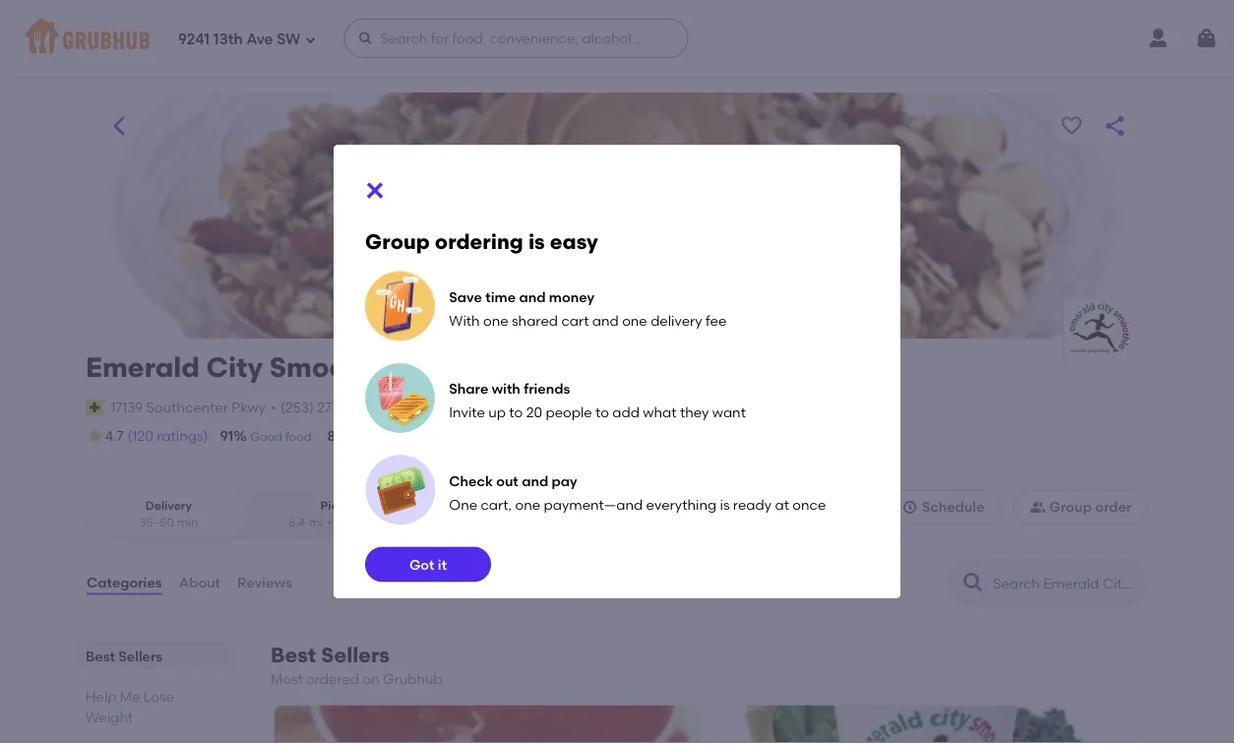 Task type: describe. For each thing, give the bounding box(es) containing it.
and for money
[[519, 288, 546, 305]]

ave
[[246, 31, 273, 48]]

(120
[[128, 428, 154, 444]]

ready
[[733, 496, 772, 513]]

delivery 35–50 min
[[139, 498, 198, 530]]

check out and pay image
[[365, 455, 436, 526]]

(253)
[[280, 399, 314, 416]]

10–20
[[336, 516, 368, 530]]

is inside check out and pay one cart, one payment—and everything is ready at once
[[720, 496, 730, 513]]

people
[[546, 404, 592, 421]]

emerald
[[86, 351, 200, 384]]

emerald city smoothie
[[86, 351, 399, 384]]

reviews
[[237, 574, 292, 591]]

Search Emerald City Smoothie search field
[[991, 574, 1142, 593]]

one
[[449, 496, 478, 513]]

(120 ratings)
[[128, 428, 208, 444]]

2 horizontal spatial one
[[622, 312, 648, 329]]

min inside delivery 35–50 min
[[177, 516, 198, 530]]

mi
[[309, 516, 323, 530]]

group order
[[1050, 499, 1132, 516]]

pkwy
[[232, 399, 266, 416]]

most
[[271, 671, 303, 688]]

up
[[489, 404, 506, 421]]

group order button
[[1013, 490, 1149, 525]]

add
[[613, 404, 640, 421]]

save time and money with one shared cart and one delivery fee
[[449, 288, 727, 329]]

group for group ordering is easy
[[365, 229, 430, 254]]

lose
[[144, 688, 174, 705]]

cart,
[[481, 496, 512, 513]]

13th
[[213, 31, 243, 48]]

4.7
[[105, 428, 124, 445]]

once
[[793, 496, 826, 513]]

best for best sellers
[[86, 648, 115, 665]]

0 horizontal spatial one
[[483, 312, 509, 329]]

save time and money image
[[365, 271, 435, 341]]

delivery inside save time and money with one shared cart and one delivery fee
[[651, 312, 703, 329]]

35–50
[[139, 516, 174, 530]]

share with friends invite up to 20 people to add what they want
[[449, 380, 746, 421]]

invite
[[449, 404, 485, 421]]

about button
[[178, 547, 222, 618]]

food
[[285, 430, 312, 444]]

• inside pickup 6.4 mi • 10–20 min
[[327, 516, 332, 530]]

ordering
[[435, 229, 524, 254]]

share
[[449, 380, 489, 397]]

min inside pickup 6.4 mi • 10–20 min
[[371, 516, 392, 530]]

pickup
[[320, 498, 360, 513]]

group ordering is easy
[[365, 229, 599, 254]]

save this restaurant image
[[1060, 114, 1084, 138]]

star icon image
[[86, 426, 105, 446]]

9241
[[178, 31, 210, 48]]

check out and pay one cart, one payment—and everything is ready at once
[[449, 472, 826, 513]]

option group containing delivery 35–50 min
[[86, 490, 423, 540]]

caret left icon image
[[107, 114, 131, 138]]

pickup 6.4 mi • 10–20 min
[[288, 498, 392, 530]]

best sellers
[[86, 648, 163, 665]]

sellers for best sellers most ordered on grubhub
[[321, 643, 390, 668]]

save this restaurant button
[[1054, 108, 1090, 144]]

help me lose weight tab
[[86, 686, 223, 728]]

city
[[206, 351, 263, 384]]

91
[[220, 428, 234, 444]]

share with friends image
[[365, 362, 435, 434]]

86
[[327, 428, 344, 444]]

southcenter
[[146, 399, 228, 416]]

4648
[[344, 399, 376, 416]]

smoothie
[[270, 351, 399, 384]]

with
[[492, 380, 521, 397]]

search icon image
[[962, 571, 985, 595]]

about
[[179, 574, 221, 591]]

group for group order
[[1050, 499, 1092, 516]]

save
[[449, 288, 482, 305]]

on
[[363, 671, 380, 688]]

want
[[713, 404, 746, 421]]

2 to from the left
[[596, 404, 609, 421]]



Task type: vqa. For each thing, say whether or not it's contained in the screenshot.
customer to the left
no



Task type: locate. For each thing, give the bounding box(es) containing it.
best sellers most ordered on grubhub
[[271, 643, 443, 688]]

best for best sellers most ordered on grubhub
[[271, 643, 316, 668]]

out
[[496, 472, 519, 489]]

it
[[438, 556, 447, 573]]

time right save
[[486, 288, 516, 305]]

0 horizontal spatial delivery
[[409, 430, 454, 444]]

sellers
[[321, 643, 390, 668], [118, 648, 163, 665]]

best inside best sellers most ordered on grubhub
[[271, 643, 316, 668]]

option group
[[86, 490, 423, 540]]

ratings)
[[157, 428, 208, 444]]

1 horizontal spatial •
[[327, 516, 332, 530]]

1 vertical spatial and
[[592, 312, 619, 329]]

and up shared
[[519, 288, 546, 305]]

1 vertical spatial group
[[1050, 499, 1092, 516]]

what
[[643, 404, 677, 421]]

delivery down invite at the bottom
[[409, 430, 454, 444]]

check
[[449, 472, 493, 489]]

1 vertical spatial time
[[381, 430, 406, 444]]

one inside check out and pay one cart, one payment—and everything is ready at once
[[515, 496, 541, 513]]

cart
[[562, 312, 589, 329]]

0 vertical spatial and
[[519, 288, 546, 305]]

1 vertical spatial is
[[720, 496, 730, 513]]

1 horizontal spatial to
[[596, 404, 609, 421]]

on time delivery
[[361, 430, 454, 444]]

0 vertical spatial time
[[486, 288, 516, 305]]

with
[[449, 312, 480, 329]]

time right on
[[381, 430, 406, 444]]

share icon image
[[1104, 114, 1127, 138]]

one down out
[[515, 496, 541, 513]]

1 horizontal spatial sellers
[[321, 643, 390, 668]]

emerald city smoothie logo image
[[1064, 299, 1133, 368]]

1 to from the left
[[509, 404, 523, 421]]

me
[[120, 688, 140, 705]]

and inside check out and pay one cart, one payment—and everything is ready at once
[[522, 472, 549, 489]]

0 vertical spatial is
[[529, 229, 545, 254]]

schedule
[[922, 499, 985, 516]]

group
[[365, 229, 430, 254], [1050, 499, 1092, 516]]

ordered
[[306, 671, 359, 688]]

delivery
[[651, 312, 703, 329], [409, 430, 454, 444]]

delivery left fee
[[651, 312, 703, 329]]

0 horizontal spatial sellers
[[118, 648, 163, 665]]

1 vertical spatial delivery
[[409, 430, 454, 444]]

they
[[680, 404, 709, 421]]

and right out
[[522, 472, 549, 489]]

is
[[529, 229, 545, 254], [720, 496, 730, 513]]

shared
[[512, 312, 558, 329]]

fee
[[706, 312, 727, 329]]

group right people icon
[[1050, 499, 1092, 516]]

is left ready
[[720, 496, 730, 513]]

0 vertical spatial group
[[365, 229, 430, 254]]

best inside tab
[[86, 648, 115, 665]]

0 vertical spatial delivery
[[651, 312, 703, 329]]

1 horizontal spatial group
[[1050, 499, 1092, 516]]

2 vertical spatial and
[[522, 472, 549, 489]]

help me lose weight
[[86, 688, 174, 726]]

order
[[1096, 499, 1132, 516]]

6.4
[[288, 516, 305, 530]]

time
[[486, 288, 516, 305], [381, 430, 406, 444]]

best
[[271, 643, 316, 668], [86, 648, 115, 665]]

and right cart
[[592, 312, 619, 329]]

everything
[[646, 496, 717, 513]]

(253) 277-4648 button
[[280, 397, 376, 417]]

best up most
[[271, 643, 316, 668]]

to left 20
[[509, 404, 523, 421]]

categories
[[87, 574, 162, 591]]

sellers inside tab
[[118, 648, 163, 665]]

0 horizontal spatial is
[[529, 229, 545, 254]]

17139
[[110, 399, 143, 416]]

one
[[483, 312, 509, 329], [622, 312, 648, 329], [515, 496, 541, 513]]

min down delivery
[[177, 516, 198, 530]]

to left add on the bottom of page
[[596, 404, 609, 421]]

good food
[[250, 430, 312, 444]]

help
[[86, 688, 117, 705]]

easy
[[550, 229, 599, 254]]

min right 10–20
[[371, 516, 392, 530]]

min
[[177, 516, 198, 530], [371, 516, 392, 530]]

1 horizontal spatial best
[[271, 643, 316, 668]]

on
[[361, 430, 378, 444]]

0 vertical spatial •
[[271, 399, 276, 416]]

1 vertical spatial •
[[327, 516, 332, 530]]

subscription pass image
[[86, 400, 106, 415]]

at
[[775, 496, 790, 513]]

sellers up the on
[[321, 643, 390, 668]]

delivery
[[145, 498, 192, 513]]

and for pay
[[522, 472, 549, 489]]

0 horizontal spatial to
[[509, 404, 523, 421]]

one right cart
[[622, 312, 648, 329]]

• left (253) at the left bottom
[[271, 399, 276, 416]]

money
[[549, 288, 595, 305]]

one right with at the left of the page
[[483, 312, 509, 329]]

friends
[[524, 380, 570, 397]]

got it
[[409, 556, 447, 573]]

1 horizontal spatial is
[[720, 496, 730, 513]]

0 horizontal spatial group
[[365, 229, 430, 254]]

sellers up me
[[118, 648, 163, 665]]

is left the easy
[[529, 229, 545, 254]]

grubhub
[[383, 671, 443, 688]]

1 horizontal spatial time
[[486, 288, 516, 305]]

people icon image
[[1030, 499, 1046, 515]]

1 horizontal spatial one
[[515, 496, 541, 513]]

group up save time and money image
[[365, 229, 430, 254]]

•
[[271, 399, 276, 416], [327, 516, 332, 530]]

time for save
[[486, 288, 516, 305]]

1 horizontal spatial delivery
[[651, 312, 703, 329]]

group inside button
[[1050, 499, 1092, 516]]

weight
[[86, 709, 133, 726]]

svg image
[[902, 499, 918, 515]]

277-
[[317, 399, 344, 416]]

categories button
[[86, 547, 163, 618]]

reviews button
[[236, 547, 293, 618]]

• right mi
[[327, 516, 332, 530]]

pay
[[552, 472, 578, 489]]

20
[[526, 404, 543, 421]]

9241 13th ave sw
[[178, 31, 301, 48]]

best sellers tab
[[86, 646, 223, 667]]

good
[[250, 430, 283, 444]]

1 horizontal spatial min
[[371, 516, 392, 530]]

• (253) 277-4648
[[271, 399, 376, 416]]

17139 southcenter pkwy
[[110, 399, 266, 416]]

time for on
[[381, 430, 406, 444]]

main navigation navigation
[[0, 0, 1235, 77]]

svg image
[[1195, 27, 1219, 50], [358, 31, 374, 46], [305, 34, 316, 46], [363, 179, 387, 202]]

2 min from the left
[[371, 516, 392, 530]]

best up help
[[86, 648, 115, 665]]

got
[[409, 556, 435, 573]]

time inside save time and money with one shared cart and one delivery fee
[[486, 288, 516, 305]]

schedule button
[[886, 490, 1002, 525]]

0 horizontal spatial best
[[86, 648, 115, 665]]

0 horizontal spatial •
[[271, 399, 276, 416]]

sellers inside best sellers most ordered on grubhub
[[321, 643, 390, 668]]

17139 southcenter pkwy button
[[109, 396, 267, 418]]

0 horizontal spatial min
[[177, 516, 198, 530]]

0 horizontal spatial time
[[381, 430, 406, 444]]

payment—and
[[544, 496, 643, 513]]

sellers for best sellers
[[118, 648, 163, 665]]

1 min from the left
[[177, 516, 198, 530]]

sw
[[277, 31, 301, 48]]

got it button
[[365, 547, 491, 582]]



